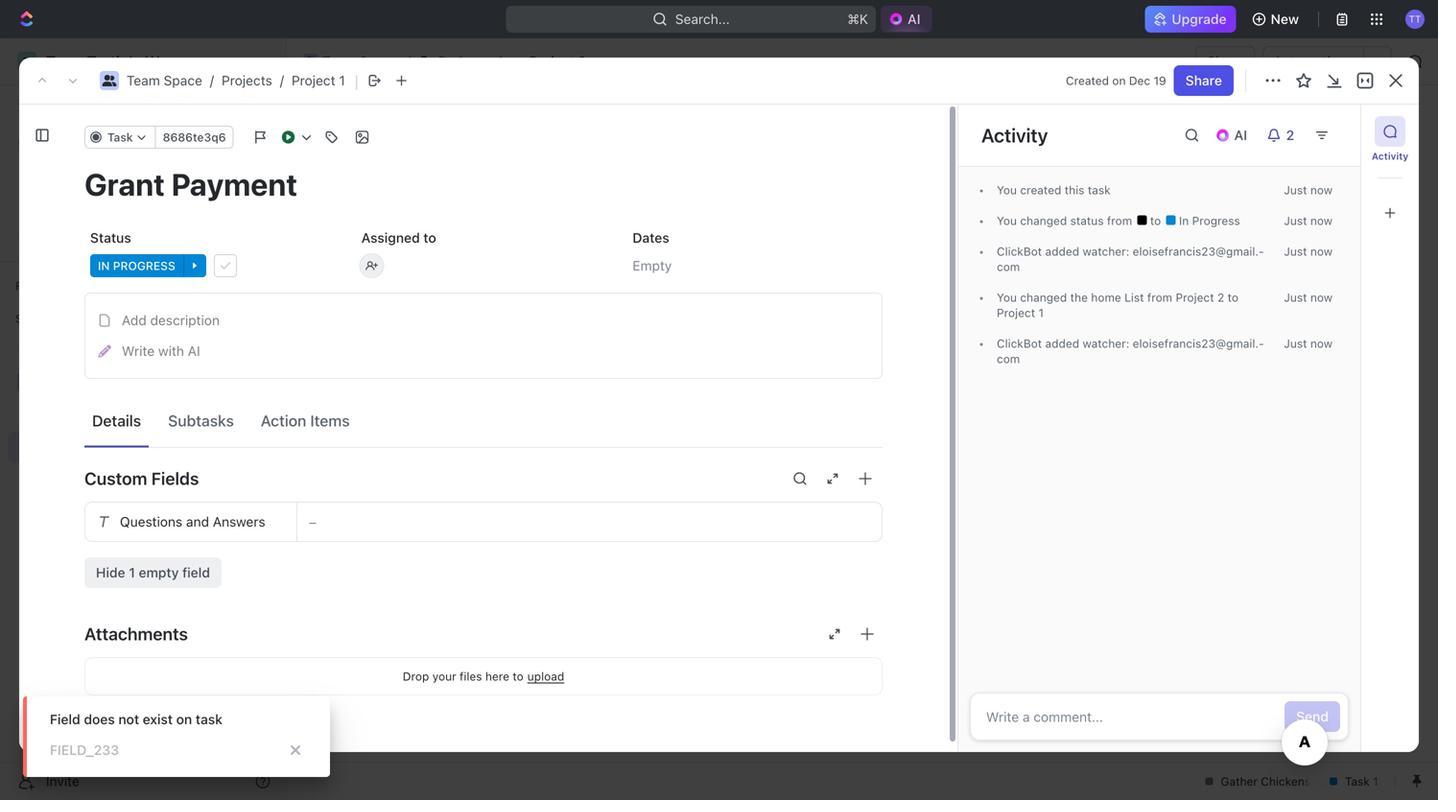 Task type: locate. For each thing, give the bounding box(es) containing it.
1 vertical spatial projects
[[222, 72, 272, 88]]

dates
[[633, 230, 669, 246]]

2 you from the top
[[997, 214, 1017, 227]]

status
[[90, 230, 131, 246]]

watcher:
[[1083, 245, 1129, 258], [1083, 337, 1129, 350]]

1 vertical spatial added
[[1045, 337, 1079, 350]]

you inside you changed the home list from project 2 to project 1
[[997, 291, 1017, 304]]

0 horizontal spatial task
[[107, 130, 133, 144]]

0 vertical spatial clickbot
[[997, 245, 1042, 258]]

task sidebar navigation tab list
[[1369, 116, 1411, 228]]

eloisefrancis23@gmail. com up the list on the right of page
[[997, 245, 1264, 273]]

clickbot
[[997, 245, 1042, 258], [997, 337, 1042, 350]]

ai button right ⌘k at the top right
[[881, 6, 932, 33]]

eloisefrancis23@gmail.
[[1133, 245, 1264, 258], [1133, 337, 1264, 350]]

projects down 'pencil' icon
[[58, 406, 108, 422]]

added watcher: down the
[[1042, 337, 1133, 350]]

invite
[[46, 773, 79, 789]]

created
[[1066, 74, 1109, 87]]

1 vertical spatial watcher:
[[1083, 337, 1129, 350]]

upgrade
[[1172, 11, 1227, 27]]

0 vertical spatial on
[[1112, 74, 1126, 87]]

user group image
[[20, 376, 34, 388]]

1 vertical spatial project 2
[[333, 115, 447, 146]]

empty
[[633, 258, 672, 273]]

0 vertical spatial eloisefrancis23@gmail.
[[1133, 245, 1264, 258]]

1 horizontal spatial space
[[164, 72, 202, 88]]

0 horizontal spatial team
[[46, 374, 79, 390]]

0 horizontal spatial in
[[98, 259, 110, 272]]

ai inside ai dropdown button
[[1234, 127, 1247, 143]]

sidebar navigation
[[0, 38, 287, 800]]

from inside you changed the home list from project 2 to project 1
[[1147, 291, 1173, 304]]

1 vertical spatial on
[[176, 711, 192, 727]]

drop
[[403, 670, 429, 683]]

1 vertical spatial you
[[997, 214, 1017, 227]]

changed status from
[[1017, 214, 1135, 227]]

2
[[578, 53, 586, 69], [425, 115, 441, 146], [1286, 127, 1294, 143], [1217, 291, 1224, 304], [419, 367, 427, 383]]

projects
[[438, 53, 489, 69], [222, 72, 272, 88], [58, 406, 108, 422]]

1 horizontal spatial projects
[[222, 72, 272, 88]]

1 you from the top
[[997, 183, 1017, 197]]

1 horizontal spatial project 2
[[529, 53, 586, 69]]

2 inside you changed the home list from project 2 to project 1
[[1217, 291, 1224, 304]]

1 horizontal spatial on
[[1112, 74, 1126, 87]]

2 horizontal spatial progress
[[1192, 214, 1240, 227]]

action items button
[[253, 403, 358, 438]]

1 vertical spatial space
[[164, 72, 202, 88]]

changed
[[1020, 214, 1067, 227], [1020, 291, 1067, 304]]

share right 19
[[1186, 72, 1222, 88]]

0 horizontal spatial activity
[[981, 124, 1048, 146]]

⌘k
[[847, 11, 868, 27]]

2 vertical spatial space
[[83, 374, 122, 390]]

with
[[158, 343, 184, 359]]

0 vertical spatial ai
[[908, 11, 921, 27]]

ai
[[908, 11, 921, 27], [1234, 127, 1247, 143], [188, 343, 200, 359]]

tree inside sidebar navigation
[[8, 334, 278, 593]]

this
[[1065, 183, 1085, 197]]

0 horizontal spatial in progress
[[98, 259, 175, 272]]

inbox link
[[8, 126, 278, 156]]

com up the list on the right of page
[[997, 245, 1264, 273]]

user group image up project 1 link
[[305, 57, 317, 66]]

team space up |
[[322, 53, 398, 69]]

user group image up home link
[[102, 75, 117, 86]]

0 horizontal spatial team space
[[46, 374, 122, 390]]

task button
[[84, 126, 156, 149]]

2 clickbot from the top
[[997, 337, 1042, 350]]

2 horizontal spatial ai
[[1234, 127, 1247, 143]]

field does not exist on task
[[50, 711, 223, 727]]

2 horizontal spatial in progress
[[1176, 214, 1240, 227]]

Edit task name text field
[[84, 166, 883, 202]]

2 added from the top
[[1045, 337, 1079, 350]]

0 horizontal spatial ai
[[188, 343, 200, 359]]

0 vertical spatial hide
[[996, 226, 1021, 239]]

19
[[1154, 74, 1166, 87]]

0 vertical spatial watcher:
[[1083, 245, 1129, 258]]

0 vertical spatial team space
[[322, 53, 398, 69]]

1 now from the top
[[1310, 183, 1333, 197]]

1 horizontal spatial user group image
[[305, 57, 317, 66]]

added down the
[[1045, 337, 1079, 350]]

ai right the with
[[188, 343, 200, 359]]

0 vertical spatial changed
[[1020, 214, 1067, 227]]

changed down created
[[1020, 214, 1067, 227]]

inbox
[[46, 133, 80, 149]]

1 vertical spatial team space
[[46, 374, 122, 390]]

1 horizontal spatial hide
[[996, 226, 1021, 239]]

spaces
[[15, 312, 56, 325]]

5 just from the top
[[1284, 337, 1307, 350]]

1
[[339, 72, 345, 88], [1039, 306, 1044, 320], [450, 369, 455, 382], [129, 565, 135, 580]]

1 eloisefrancis23@gmail. com from the top
[[997, 245, 1264, 273]]

0 horizontal spatial on
[[176, 711, 192, 727]]

2 horizontal spatial in
[[1179, 214, 1189, 227]]

1 vertical spatial activity
[[1372, 151, 1409, 162]]

you down you created this task
[[997, 214, 1017, 227]]

2 vertical spatial team
[[46, 374, 79, 390]]

0 vertical spatial eloisefrancis23@gmail. com
[[997, 245, 1264, 273]]

from right status
[[1107, 214, 1132, 227]]

add up write
[[122, 312, 147, 328]]

you down "hide" button at right
[[997, 291, 1017, 304]]

1 horizontal spatial progress
[[373, 272, 435, 285]]

action
[[261, 412, 306, 430]]

search...
[[675, 11, 730, 27]]

changed left the
[[1020, 291, 1067, 304]]

in inside task sidebar content section
[[1179, 214, 1189, 227]]

0 vertical spatial projects
[[438, 53, 489, 69]]

add description
[[122, 312, 220, 328]]

share
[[1207, 53, 1244, 69], [1186, 72, 1222, 88]]

projects left project 1 link
[[222, 72, 272, 88]]

1 vertical spatial added watcher:
[[1042, 337, 1133, 350]]

1 vertical spatial from
[[1147, 291, 1173, 304]]

1 inside you changed the home list from project 2 to project 1
[[1039, 306, 1044, 320]]

2 horizontal spatial task
[[1328, 123, 1358, 139]]

0 horizontal spatial project 2
[[333, 115, 447, 146]]

2 button
[[1259, 120, 1307, 151]]

2 vertical spatial you
[[997, 291, 1017, 304]]

task inside "dropdown button"
[[107, 130, 133, 144]]

add description button
[[91, 305, 876, 336]]

2 changed from the top
[[1020, 291, 1067, 304]]

2 vertical spatial projects
[[58, 406, 108, 422]]

0 vertical spatial team
[[322, 53, 356, 69]]

0 vertical spatial user group image
[[305, 57, 317, 66]]

task for task
[[107, 130, 133, 144]]

share down upgrade
[[1207, 53, 1244, 69]]

favorites button
[[8, 274, 85, 297]]

0 vertical spatial added watcher:
[[1042, 245, 1133, 258]]

automations button
[[1264, 47, 1363, 76]]

eloisefrancis23@gmail. up the list on the right of page
[[1133, 245, 1264, 258]]

hide for hide 1 empty field
[[96, 565, 125, 580]]

task sidebar content section
[[954, 105, 1360, 752]]

user group image
[[305, 57, 317, 66], [102, 75, 117, 86]]

add inside add task button
[[1300, 123, 1325, 139]]

tree containing team space
[[8, 334, 278, 593]]

team space link inside tree
[[46, 366, 274, 397]]

files
[[460, 670, 482, 683]]

add inside add description 'button'
[[122, 312, 147, 328]]

1 vertical spatial hide
[[96, 565, 125, 580]]

2 now from the top
[[1310, 214, 1333, 227]]

0 vertical spatial activity
[[981, 124, 1048, 146]]

2 inside dropdown button
[[1286, 127, 1294, 143]]

ai right ⌘k at the top right
[[908, 11, 921, 27]]

0 horizontal spatial projects
[[58, 406, 108, 422]]

in
[[1179, 214, 1189, 227], [98, 259, 110, 272], [358, 272, 370, 285]]

0 horizontal spatial space
[[83, 374, 122, 390]]

on right exist
[[176, 711, 192, 727]]

1 changed from the top
[[1020, 214, 1067, 227]]

project inside project 2 link
[[529, 53, 574, 69]]

add task
[[1300, 123, 1358, 139]]

2 watcher: from the top
[[1083, 337, 1129, 350]]

0 horizontal spatial hide
[[96, 565, 125, 580]]

empty
[[139, 565, 179, 580]]

watcher: down you changed the home list from project 2 to project 1
[[1083, 337, 1129, 350]]

from
[[1107, 214, 1132, 227], [1147, 291, 1173, 304]]

2 horizontal spatial team
[[322, 53, 356, 69]]

0 vertical spatial you
[[997, 183, 1017, 197]]

activity inside task sidebar content section
[[981, 124, 1048, 146]]

1 vertical spatial ai
[[1234, 127, 1247, 143]]

to right here
[[513, 670, 524, 683]]

pencil image
[[98, 345, 111, 358]]

2 horizontal spatial projects
[[438, 53, 489, 69]]

details
[[92, 412, 141, 430]]

project inside team space / projects / project 1 |
[[292, 72, 335, 88]]

hide
[[996, 226, 1021, 239], [96, 565, 125, 580]]

you left created
[[997, 183, 1017, 197]]

task right this
[[1088, 183, 1111, 197]]

eloisefrancis23@gmail. com down you changed the home list from project 2 to project 1
[[997, 337, 1264, 366]]

1 vertical spatial add
[[122, 312, 147, 328]]

task 2
[[387, 367, 427, 383]]

1 vertical spatial com
[[997, 337, 1264, 366]]

task
[[1328, 123, 1358, 139], [107, 130, 133, 144], [387, 367, 416, 383]]

created on dec 19
[[1066, 74, 1166, 87]]

added watcher: down status
[[1042, 245, 1133, 258]]

com down you changed the home list from project 2 to project 1
[[997, 337, 1264, 366]]

1 horizontal spatial team
[[127, 72, 160, 88]]

in progress down assigned to
[[358, 272, 435, 285]]

1 horizontal spatial task
[[387, 367, 416, 383]]

1 vertical spatial team
[[127, 72, 160, 88]]

progress down assigned to
[[373, 272, 435, 285]]

0 vertical spatial task
[[1088, 183, 1111, 197]]

from right the list on the right of page
[[1147, 291, 1173, 304]]

hide down created
[[996, 226, 1021, 239]]

watcher: down status
[[1083, 245, 1129, 258]]

1 added watcher: from the top
[[1042, 245, 1133, 258]]

on
[[1112, 74, 1126, 87], [176, 711, 192, 727]]

1 horizontal spatial task
[[1088, 183, 1111, 197]]

1 horizontal spatial ai button
[[1207, 120, 1259, 151]]

tt
[[1409, 13, 1421, 24]]

1 horizontal spatial in progress
[[358, 272, 435, 285]]

new
[[1271, 11, 1299, 27]]

tt button
[[1400, 4, 1430, 35]]

team up home link
[[127, 72, 160, 88]]

to down search tasks... text box
[[1228, 291, 1239, 304]]

2 vertical spatial ai
[[188, 343, 200, 359]]

– text field
[[297, 503, 882, 541]]

to
[[1150, 214, 1164, 227], [423, 230, 436, 246], [1228, 291, 1239, 304], [513, 670, 524, 683]]

team up |
[[322, 53, 356, 69]]

3 you from the top
[[997, 291, 1017, 304]]

tree
[[8, 334, 278, 593]]

projects link
[[414, 50, 494, 73], [222, 72, 272, 88], [58, 399, 225, 430]]

your
[[432, 670, 456, 683]]

1 vertical spatial task
[[196, 711, 223, 727]]

team right user group icon
[[46, 374, 79, 390]]

now
[[1310, 183, 1333, 197], [1310, 214, 1333, 227], [1310, 245, 1333, 258], [1310, 291, 1333, 304], [1310, 337, 1333, 350]]

task right 2 dropdown button
[[1328, 123, 1358, 139]]

task right exist
[[196, 711, 223, 727]]

upgrade link
[[1145, 6, 1236, 33]]

assigned to
[[361, 230, 436, 246]]

progress down ai dropdown button
[[1192, 214, 1240, 227]]

0 horizontal spatial progress
[[113, 259, 175, 272]]

2 horizontal spatial space
[[359, 53, 398, 69]]

0 horizontal spatial task
[[196, 711, 223, 727]]

add for add description
[[122, 312, 147, 328]]

/
[[407, 53, 411, 69], [498, 53, 501, 69], [210, 72, 214, 88], [280, 72, 284, 88]]

just
[[1284, 183, 1307, 197], [1284, 214, 1307, 227], [1284, 245, 1307, 258], [1284, 291, 1307, 304], [1284, 337, 1307, 350]]

1 vertical spatial eloisefrancis23@gmail. com
[[997, 337, 1264, 366]]

0 vertical spatial project 2
[[529, 53, 586, 69]]

ai button
[[881, 6, 932, 33], [1207, 120, 1259, 151]]

projects left project 2 link
[[438, 53, 489, 69]]

added down changed status from
[[1045, 245, 1079, 258]]

eloisefrancis23@gmail. down the list on the right of page
[[1133, 337, 1264, 350]]

8686te3q6 button
[[155, 126, 234, 149]]

team space link for leftmost user group image
[[127, 72, 202, 88]]

0 horizontal spatial add
[[122, 312, 147, 328]]

team inside team space / projects / project 1 |
[[127, 72, 160, 88]]

custom
[[84, 468, 147, 489]]

just now
[[1284, 183, 1333, 197], [1284, 214, 1333, 227], [1284, 245, 1333, 258], [1284, 291, 1333, 304], [1284, 337, 1333, 350]]

you changed the home list from project 2 to project 1
[[997, 291, 1239, 320]]

team space down 'pencil' icon
[[46, 374, 122, 390]]

2 added watcher: from the top
[[1042, 337, 1133, 350]]

in progress down status
[[98, 259, 175, 272]]

1 horizontal spatial add
[[1300, 123, 1325, 139]]

1 vertical spatial eloisefrancis23@gmail.
[[1133, 337, 1264, 350]]

eloisefrancis23@gmail. com
[[997, 245, 1264, 273], [997, 337, 1264, 366]]

task left 1 'button'
[[387, 367, 416, 383]]

hide 1 empty field
[[96, 565, 210, 580]]

add
[[1300, 123, 1325, 139], [122, 312, 147, 328]]

1 vertical spatial changed
[[1020, 291, 1067, 304]]

ai left 2 dropdown button
[[1234, 127, 1247, 143]]

0 vertical spatial add
[[1300, 123, 1325, 139]]

send button
[[1285, 701, 1340, 732]]

0 horizontal spatial ai button
[[881, 6, 932, 33]]

space
[[359, 53, 398, 69], [164, 72, 202, 88], [83, 374, 122, 390]]

hide inside button
[[996, 226, 1021, 239]]

progress down status
[[113, 259, 175, 272]]

0 horizontal spatial from
[[1107, 214, 1132, 227]]

ai button up 'customize' button at the top right
[[1207, 120, 1259, 151]]

1 vertical spatial user group image
[[102, 75, 117, 86]]

action items
[[261, 412, 350, 430]]

0 vertical spatial added
[[1045, 245, 1079, 258]]

on left dec
[[1112, 74, 1126, 87]]

0 vertical spatial com
[[997, 245, 1264, 273]]

fields
[[151, 468, 199, 489]]

1 inside 'button'
[[450, 369, 455, 382]]

1 just now from the top
[[1284, 183, 1333, 197]]

task down home link
[[107, 130, 133, 144]]

activity inside task sidebar navigation tab list
[[1372, 151, 1409, 162]]

hide inside custom fields element
[[96, 565, 125, 580]]

1 vertical spatial clickbot
[[997, 337, 1042, 350]]

hide left empty
[[96, 565, 125, 580]]

1 horizontal spatial activity
[[1372, 151, 1409, 162]]

2 eloisefrancis23@gmail. com from the top
[[997, 337, 1264, 366]]

add up the customize
[[1300, 123, 1325, 139]]

in progress down ai dropdown button
[[1176, 214, 1240, 227]]

1 horizontal spatial from
[[1147, 291, 1173, 304]]

the
[[1070, 291, 1088, 304]]



Task type: describe. For each thing, give the bounding box(es) containing it.
1 watcher: from the top
[[1083, 245, 1129, 258]]

list
[[1125, 291, 1144, 304]]

0 vertical spatial from
[[1107, 214, 1132, 227]]

upload button
[[527, 670, 564, 683]]

home
[[1091, 291, 1121, 304]]

team inside tree
[[46, 374, 79, 390]]

hide button
[[988, 221, 1029, 244]]

send
[[1296, 709, 1329, 724]]

5 now from the top
[[1310, 337, 1333, 350]]

project 2 link
[[505, 50, 591, 73]]

favorites
[[15, 279, 66, 293]]

details button
[[84, 403, 149, 438]]

1 vertical spatial ai button
[[1207, 120, 1259, 151]]

team space / projects / project 1 |
[[127, 71, 359, 90]]

3 just from the top
[[1284, 245, 1307, 258]]

5 just now from the top
[[1284, 337, 1333, 350]]

custom fields button
[[84, 456, 883, 502]]

drop your files here to upload
[[403, 670, 564, 683]]

empty button
[[627, 248, 883, 283]]

1 inside custom fields element
[[129, 565, 135, 580]]

add for add task
[[1300, 123, 1325, 139]]

in inside dropdown button
[[98, 259, 110, 272]]

subtasks button
[[160, 403, 242, 438]]

dashboards link
[[8, 191, 278, 222]]

add task button
[[1288, 116, 1369, 147]]

in progress button
[[84, 248, 340, 283]]

1 button
[[431, 366, 458, 385]]

to inside you changed the home list from project 2 to project 1
[[1228, 291, 1239, 304]]

progress inside task sidebar content section
[[1192, 214, 1240, 227]]

you for you
[[997, 214, 1017, 227]]

dec
[[1129, 74, 1150, 87]]

field
[[182, 565, 210, 580]]

team space inside sidebar navigation
[[46, 374, 122, 390]]

subtasks
[[168, 412, 234, 430]]

new button
[[1244, 4, 1311, 35]]

questions
[[120, 514, 182, 530]]

1 vertical spatial share
[[1186, 72, 1222, 88]]

does
[[84, 711, 115, 727]]

attachments button
[[84, 611, 883, 657]]

projects inside tree
[[58, 406, 108, 422]]

custom fields
[[84, 468, 199, 489]]

created
[[1020, 183, 1062, 197]]

Search tasks... text field
[[1199, 218, 1391, 247]]

home
[[46, 100, 83, 116]]

1 eloisefrancis23@gmail. from the top
[[1133, 245, 1264, 258]]

items
[[310, 412, 350, 430]]

1 horizontal spatial in
[[358, 272, 370, 285]]

1 just from the top
[[1284, 183, 1307, 197]]

space inside tree
[[83, 374, 122, 390]]

questions and answers
[[120, 514, 265, 530]]

2 eloisefrancis23@gmail. from the top
[[1133, 337, 1264, 350]]

0 vertical spatial share
[[1207, 53, 1244, 69]]

custom fields element
[[84, 502, 883, 588]]

changed inside you changed the home list from project 2 to project 1
[[1020, 291, 1067, 304]]

ai button
[[1207, 120, 1259, 151]]

customize
[[1275, 178, 1342, 194]]

2 just now from the top
[[1284, 214, 1333, 227]]

ai inside write with ai button
[[188, 343, 200, 359]]

you for you created this task
[[997, 183, 1017, 197]]

field_233
[[50, 742, 119, 758]]

8686te3q6
[[163, 130, 226, 144]]

you created this task
[[997, 183, 1111, 197]]

here
[[485, 670, 509, 683]]

1 com from the top
[[997, 245, 1264, 273]]

attachments
[[84, 624, 188, 644]]

projects link inside tree
[[58, 399, 225, 430]]

field
[[50, 711, 80, 727]]

exist
[[143, 711, 173, 727]]

4 just from the top
[[1284, 291, 1307, 304]]

share button right 19
[[1174, 65, 1234, 96]]

task inside button
[[1328, 123, 1358, 139]]

0 vertical spatial ai button
[[881, 6, 932, 33]]

task inside section
[[1088, 183, 1111, 197]]

in progress inside task sidebar content section
[[1176, 214, 1240, 227]]

to right assigned
[[423, 230, 436, 246]]

1 horizontal spatial ai
[[908, 11, 921, 27]]

home link
[[8, 93, 278, 124]]

customize button
[[1250, 173, 1348, 200]]

2 com from the top
[[997, 337, 1264, 366]]

not
[[118, 711, 139, 727]]

upload
[[527, 670, 564, 683]]

write with ai
[[122, 343, 200, 359]]

write
[[122, 343, 155, 359]]

3 now from the top
[[1310, 245, 1333, 258]]

2 just from the top
[[1284, 214, 1307, 227]]

and
[[186, 514, 209, 530]]

project 1 link
[[292, 72, 345, 88]]

to right status
[[1150, 214, 1164, 227]]

answers
[[213, 514, 265, 530]]

|
[[355, 71, 359, 90]]

projects inside team space / projects / project 1 |
[[222, 72, 272, 88]]

share button down upgrade
[[1196, 46, 1255, 77]]

description
[[150, 312, 220, 328]]

1 horizontal spatial team space
[[322, 53, 398, 69]]

4 now from the top
[[1310, 291, 1333, 304]]

assigned
[[361, 230, 420, 246]]

progress inside dropdown button
[[113, 259, 175, 272]]

automations
[[1274, 53, 1354, 69]]

write with ai button
[[91, 336, 876, 366]]

3 just now from the top
[[1284, 245, 1333, 258]]

0 vertical spatial space
[[359, 53, 398, 69]]

task for task 2
[[387, 367, 416, 383]]

4 just now from the top
[[1284, 291, 1333, 304]]

space inside team space / projects / project 1 |
[[164, 72, 202, 88]]

1 inside team space / projects / project 1 |
[[339, 72, 345, 88]]

hide for hide
[[996, 226, 1021, 239]]

team space link for user group icon
[[46, 366, 274, 397]]

dashboards
[[46, 198, 121, 214]]

0 horizontal spatial user group image
[[102, 75, 117, 86]]

you for you changed the home list from project 2 to project 1
[[997, 291, 1017, 304]]

1 clickbot from the top
[[997, 245, 1042, 258]]

in progress inside dropdown button
[[98, 259, 175, 272]]

1 added from the top
[[1045, 245, 1079, 258]]

status
[[1070, 214, 1104, 227]]



Task type: vqa. For each thing, say whether or not it's contained in the screenshot.
'You Created This Task'
yes



